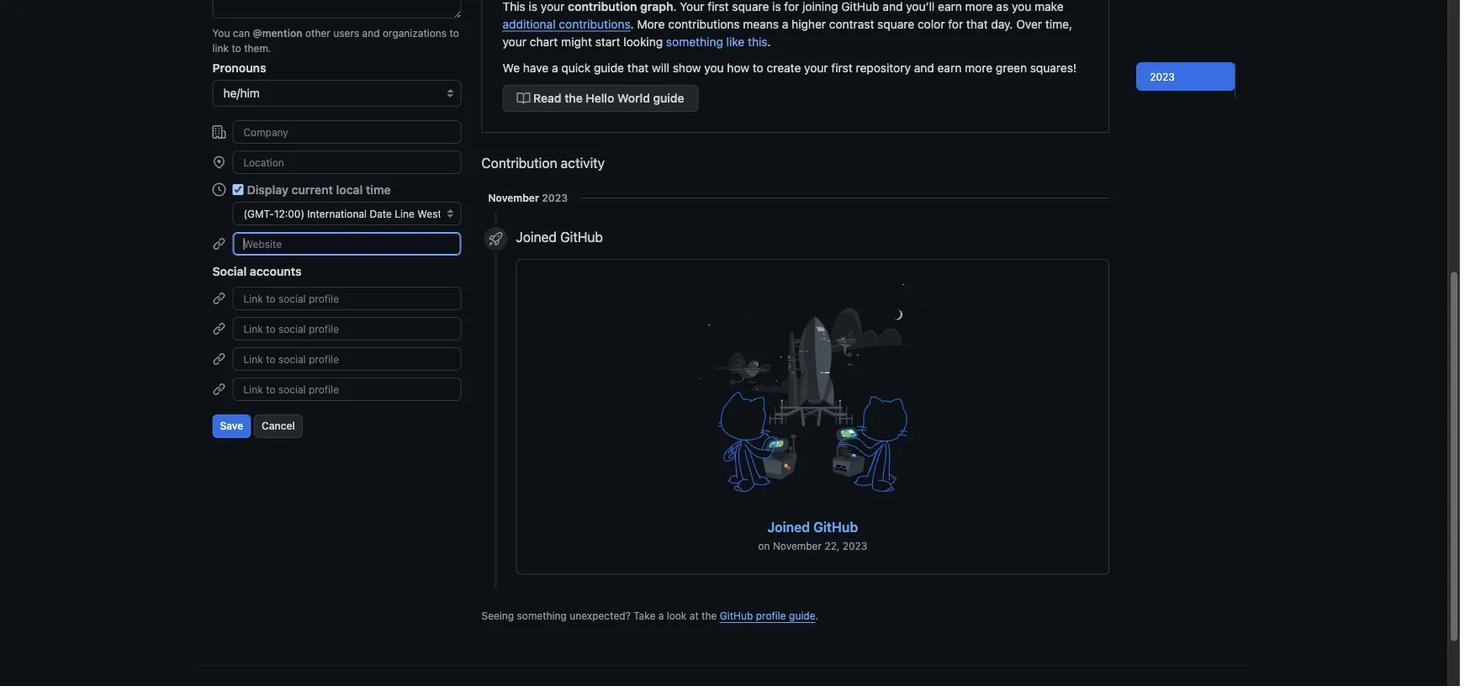 Task type: describe. For each thing, give the bounding box(es) containing it.
organization image
[[212, 126, 226, 139]]

a for contributions
[[782, 17, 789, 31]]

1 contributions from the left
[[559, 17, 631, 31]]

joined github
[[516, 230, 603, 246]]

can
[[233, 27, 250, 39]]

seeing
[[482, 611, 514, 623]]

activity
[[561, 156, 605, 172]]

additional contributions link
[[503, 17, 631, 31]]

github profile guide link
[[720, 611, 816, 623]]

0 horizontal spatial the
[[565, 92, 583, 106]]

pronouns
[[212, 61, 266, 75]]

repository
[[856, 61, 911, 75]]

guide for quick
[[594, 61, 624, 75]]

will
[[652, 61, 670, 75]]

save button
[[212, 415, 251, 439]]

contribution activity
[[482, 156, 605, 172]]

we have a quick guide that will show you how to create your first repository and earn more green squares!
[[503, 61, 1077, 75]]

0 horizontal spatial november
[[488, 192, 539, 204]]

save
[[220, 421, 243, 433]]

social accounts
[[212, 265, 302, 279]]

additional contributions
[[503, 17, 631, 31]]

you can @mention
[[212, 27, 303, 39]]

squares!
[[1031, 61, 1077, 75]]

time
[[366, 183, 391, 197]]

other
[[305, 27, 331, 39]]

more
[[637, 17, 665, 31]]

have
[[523, 61, 549, 75]]

. inside . more contributions means a higher contrast square color for that day. over time, your chart might start looking
[[631, 17, 634, 31]]

you
[[705, 61, 724, 75]]

github for joined github on november 22, 2023
[[814, 520, 859, 536]]

read the hello world guide
[[531, 92, 685, 106]]

we
[[503, 61, 520, 75]]

22,
[[825, 541, 840, 553]]

and inside other users and organizations to link to them.
[[362, 27, 380, 39]]

1 vertical spatial your
[[805, 61, 829, 75]]

your inside . more contributions means a higher contrast square color for that day. over time, your chart might start looking
[[503, 35, 527, 49]]

you
[[212, 27, 230, 39]]

square
[[878, 17, 915, 31]]

Company field
[[233, 121, 462, 144]]

might
[[561, 35, 592, 49]]

clock image
[[212, 183, 226, 197]]

take
[[634, 611, 656, 623]]

earn
[[938, 61, 962, 75]]

day.
[[992, 17, 1014, 31]]

link to social profile text field for second social account image from the bottom of the page
[[233, 318, 462, 341]]

read the hello world guide link
[[503, 85, 699, 112]]

contrast
[[830, 17, 875, 31]]

for
[[949, 17, 964, 31]]

over
[[1017, 17, 1043, 31]]

current
[[292, 183, 333, 197]]

link image
[[212, 238, 226, 251]]

1 horizontal spatial github
[[720, 611, 753, 623]]

start
[[596, 35, 621, 49]]

2 social account image from the top
[[212, 383, 226, 397]]

something like this .
[[666, 35, 771, 49]]

users
[[333, 27, 359, 39]]

chart
[[530, 35, 558, 49]]

look
[[667, 611, 687, 623]]

cancel button
[[254, 415, 303, 439]]

Display current local time checkbox
[[233, 185, 244, 196]]

seeing something unexpected? take a look at the github profile guide .
[[482, 611, 819, 623]]

something like this button
[[666, 33, 768, 51]]

at
[[690, 611, 699, 623]]



Task type: vqa. For each thing, say whether or not it's contained in the screenshot.
the middle .
yes



Task type: locate. For each thing, give the bounding box(es) containing it.
0 vertical spatial to
[[450, 27, 459, 39]]

1 vertical spatial link to social profile text field
[[233, 378, 462, 402]]

november
[[488, 192, 539, 204], [773, 541, 822, 553]]

means
[[743, 17, 779, 31]]

2 link to social profile text field from the top
[[233, 348, 462, 372]]

additional
[[503, 17, 556, 31]]

0 vertical spatial november
[[488, 192, 539, 204]]

2 vertical spatial a
[[659, 611, 664, 623]]

1 vertical spatial that
[[628, 61, 649, 75]]

the right read
[[565, 92, 583, 106]]

on
[[759, 541, 770, 553]]

1 horizontal spatial 2023
[[843, 541, 868, 553]]

location image
[[212, 156, 226, 170]]

unexpected?
[[570, 611, 631, 623]]

a for unexpected?
[[659, 611, 664, 623]]

more
[[965, 61, 993, 75]]

0 horizontal spatial contributions
[[559, 17, 631, 31]]

this
[[748, 35, 768, 49]]

0 horizontal spatial to
[[232, 42, 241, 54]]

0 vertical spatial github
[[561, 230, 603, 246]]

2023
[[1150, 71, 1175, 82], [542, 192, 568, 204], [843, 541, 868, 553]]

something
[[666, 35, 724, 49], [517, 611, 567, 623]]

link to social profile text field for 1st social account image from the bottom
[[233, 348, 462, 372]]

to
[[450, 27, 459, 39], [232, 42, 241, 54], [753, 61, 764, 75]]

1 vertical spatial social account image
[[212, 353, 226, 366]]

link to social profile text field for 1st social account icon from the bottom of the page
[[233, 378, 462, 402]]

1 horizontal spatial joined
[[768, 520, 811, 536]]

1 horizontal spatial to
[[450, 27, 459, 39]]

accounts
[[250, 265, 302, 279]]

joined
[[516, 230, 557, 246], [768, 520, 811, 536]]

joined for joined github on november 22, 2023
[[768, 520, 811, 536]]

quick
[[562, 61, 591, 75]]

0 vertical spatial that
[[967, 17, 988, 31]]

higher
[[792, 17, 826, 31]]

github
[[561, 230, 603, 246], [814, 520, 859, 536], [720, 611, 753, 623]]

0 horizontal spatial a
[[552, 61, 558, 75]]

2 contributions from the left
[[668, 17, 740, 31]]

the right at
[[702, 611, 717, 623]]

1 vertical spatial link to social profile text field
[[233, 348, 462, 372]]

display current local time
[[247, 183, 391, 197]]

that left will
[[628, 61, 649, 75]]

social account image up save
[[212, 383, 226, 397]]

something right seeing
[[517, 611, 567, 623]]

rocket image
[[489, 233, 503, 246]]

1 vertical spatial social account image
[[212, 383, 226, 397]]

0 vertical spatial social account image
[[212, 292, 226, 306]]

@mention
[[253, 27, 303, 39]]

2023 link
[[1137, 62, 1236, 91]]

1 horizontal spatial the
[[702, 611, 717, 623]]

contributions inside . more contributions means a higher contrast square color for that day. over time, your chart might start looking
[[668, 17, 740, 31]]

looking
[[624, 35, 663, 49]]

joined for joined github
[[516, 230, 557, 246]]

1 vertical spatial something
[[517, 611, 567, 623]]

0 horizontal spatial 2023
[[542, 192, 568, 204]]

2 horizontal spatial 2023
[[1150, 71, 1175, 82]]

2 link to social profile text field from the top
[[233, 378, 462, 402]]

organizations
[[383, 27, 447, 39]]

1 link to social profile text field from the top
[[233, 318, 462, 341]]

.
[[631, 17, 634, 31], [768, 35, 771, 49], [816, 611, 819, 623]]

1 social account image from the top
[[212, 323, 226, 336]]

social account image down the social
[[212, 292, 226, 306]]

2 vertical spatial to
[[753, 61, 764, 75]]

social account image up save
[[212, 353, 226, 366]]

the
[[565, 92, 583, 106], [702, 611, 717, 623]]

social account image
[[212, 323, 226, 336], [212, 353, 226, 366]]

0 horizontal spatial github
[[561, 230, 603, 246]]

contributions
[[559, 17, 631, 31], [668, 17, 740, 31]]

2 horizontal spatial guide
[[789, 611, 816, 623]]

github for joined github
[[561, 230, 603, 246]]

that right for
[[967, 17, 988, 31]]

november inside joined github on november 22, 2023
[[773, 541, 822, 553]]

1 horizontal spatial november
[[773, 541, 822, 553]]

0 vertical spatial link to social profile text field
[[233, 287, 462, 311]]

Location field
[[233, 151, 462, 175]]

color
[[918, 17, 945, 31]]

display
[[247, 183, 289, 197]]

guide down will
[[653, 92, 685, 106]]

github down november 2023
[[561, 230, 603, 246]]

a right 'have'
[[552, 61, 558, 75]]

0 horizontal spatial guide
[[594, 61, 624, 75]]

0 vertical spatial the
[[565, 92, 583, 106]]

0 vertical spatial a
[[782, 17, 789, 31]]

1 horizontal spatial that
[[967, 17, 988, 31]]

your left first
[[805, 61, 829, 75]]

2 social account image from the top
[[212, 353, 226, 366]]

your
[[503, 35, 527, 49], [805, 61, 829, 75]]

to right how
[[753, 61, 764, 75]]

joined inside joined github on november 22, 2023
[[768, 520, 811, 536]]

1 horizontal spatial .
[[768, 35, 771, 49]]

contributions up something like this button
[[668, 17, 740, 31]]

0 vertical spatial your
[[503, 35, 527, 49]]

1 vertical spatial the
[[702, 611, 717, 623]]

and right users
[[362, 27, 380, 39]]

2 vertical spatial 2023
[[843, 541, 868, 553]]

1 horizontal spatial a
[[659, 611, 664, 623]]

2 horizontal spatial github
[[814, 520, 859, 536]]

1 vertical spatial .
[[768, 35, 771, 49]]

time,
[[1046, 17, 1073, 31]]

. left the more
[[631, 17, 634, 31]]

guide
[[594, 61, 624, 75], [653, 92, 685, 106], [789, 611, 816, 623]]

green
[[996, 61, 1027, 75]]

cancel
[[262, 421, 295, 433]]

on november 22, 2023 link
[[759, 539, 868, 555]]

1 vertical spatial and
[[915, 61, 935, 75]]

. right profile
[[816, 611, 819, 623]]

show
[[673, 61, 701, 75]]

november right on
[[773, 541, 822, 553]]

a
[[782, 17, 789, 31], [552, 61, 558, 75], [659, 611, 664, 623]]

other users and organizations to link to them.
[[212, 27, 459, 54]]

github left profile
[[720, 611, 753, 623]]

0 vertical spatial 2023
[[1150, 71, 1175, 82]]

joined github! image
[[603, 274, 1024, 526]]

guide down start
[[594, 61, 624, 75]]

github up 22,
[[814, 520, 859, 536]]

1 vertical spatial github
[[814, 520, 859, 536]]

profile
[[756, 611, 787, 623]]

first
[[832, 61, 853, 75]]

0 vertical spatial social account image
[[212, 323, 226, 336]]

november 2023
[[488, 192, 568, 204]]

0 horizontal spatial that
[[628, 61, 649, 75]]

Website field
[[233, 233, 462, 256]]

2 vertical spatial guide
[[789, 611, 816, 623]]

1 vertical spatial to
[[232, 42, 241, 54]]

1 horizontal spatial and
[[915, 61, 935, 75]]

social account image
[[212, 292, 226, 306], [212, 383, 226, 397]]

1 vertical spatial november
[[773, 541, 822, 553]]

social account image down the social
[[212, 323, 226, 336]]

0 horizontal spatial something
[[517, 611, 567, 623]]

like
[[727, 35, 745, 49]]

that
[[967, 17, 988, 31], [628, 61, 649, 75]]

that inside . more contributions means a higher contrast square color for that day. over time, your chart might start looking
[[967, 17, 988, 31]]

joined up the on november 22, 2023 'link'
[[768, 520, 811, 536]]

0 horizontal spatial .
[[631, 17, 634, 31]]

a left look
[[659, 611, 664, 623]]

your down additional
[[503, 35, 527, 49]]

social
[[212, 265, 247, 279]]

1 vertical spatial joined
[[768, 520, 811, 536]]

contributions up start
[[559, 17, 631, 31]]

1 vertical spatial guide
[[653, 92, 685, 106]]

2 vertical spatial github
[[720, 611, 753, 623]]

0 horizontal spatial your
[[503, 35, 527, 49]]

0 vertical spatial guide
[[594, 61, 624, 75]]

guide for world
[[653, 92, 685, 106]]

0 vertical spatial joined
[[516, 230, 557, 246]]

guide right profile
[[789, 611, 816, 623]]

them.
[[244, 42, 271, 54]]

0 vertical spatial something
[[666, 35, 724, 49]]

2 horizontal spatial a
[[782, 17, 789, 31]]

0 horizontal spatial and
[[362, 27, 380, 39]]

2 horizontal spatial .
[[816, 611, 819, 623]]

0 vertical spatial .
[[631, 17, 634, 31]]

. more contributions means a higher contrast square color for that day. over time, your chart might start looking
[[503, 17, 1073, 49]]

2 vertical spatial .
[[816, 611, 819, 623]]

contribution
[[482, 156, 558, 172]]

book image
[[517, 92, 531, 106]]

create
[[767, 61, 801, 75]]

1 social account image from the top
[[212, 292, 226, 306]]

local
[[336, 183, 363, 197]]

1 link to social profile text field from the top
[[233, 287, 462, 311]]

a inside . more contributions means a higher contrast square color for that day. over time, your chart might start looking
[[782, 17, 789, 31]]

a left higher
[[782, 17, 789, 31]]

link to social profile text field up cancel
[[233, 378, 462, 402]]

to right link
[[232, 42, 241, 54]]

hello
[[586, 92, 615, 106]]

github inside joined github on november 22, 2023
[[814, 520, 859, 536]]

1 vertical spatial a
[[552, 61, 558, 75]]

1 horizontal spatial guide
[[653, 92, 685, 106]]

and
[[362, 27, 380, 39], [915, 61, 935, 75]]

world
[[618, 92, 650, 106]]

link
[[212, 42, 229, 54]]

Link to social profile text field
[[233, 287, 462, 311], [233, 378, 462, 402]]

read
[[534, 92, 562, 106]]

0 vertical spatial link to social profile text field
[[233, 318, 462, 341]]

1 horizontal spatial contributions
[[668, 17, 740, 31]]

. down means
[[768, 35, 771, 49]]

2 horizontal spatial to
[[753, 61, 764, 75]]

1 horizontal spatial your
[[805, 61, 829, 75]]

joined github on november 22, 2023
[[759, 520, 868, 553]]

0 vertical spatial and
[[362, 27, 380, 39]]

0 horizontal spatial joined
[[516, 230, 557, 246]]

joined down november 2023
[[516, 230, 557, 246]]

and left earn
[[915, 61, 935, 75]]

something up show
[[666, 35, 724, 49]]

link to social profile text field for second social account icon from the bottom of the page
[[233, 287, 462, 311]]

1 horizontal spatial something
[[666, 35, 724, 49]]

Link to social profile text field
[[233, 318, 462, 341], [233, 348, 462, 372]]

to right organizations
[[450, 27, 459, 39]]

link to social profile text field down the website field on the left top of page
[[233, 287, 462, 311]]

how
[[727, 61, 750, 75]]

2023 inside joined github on november 22, 2023
[[843, 541, 868, 553]]

1 vertical spatial 2023
[[542, 192, 568, 204]]

november down contribution at the left of the page
[[488, 192, 539, 204]]



